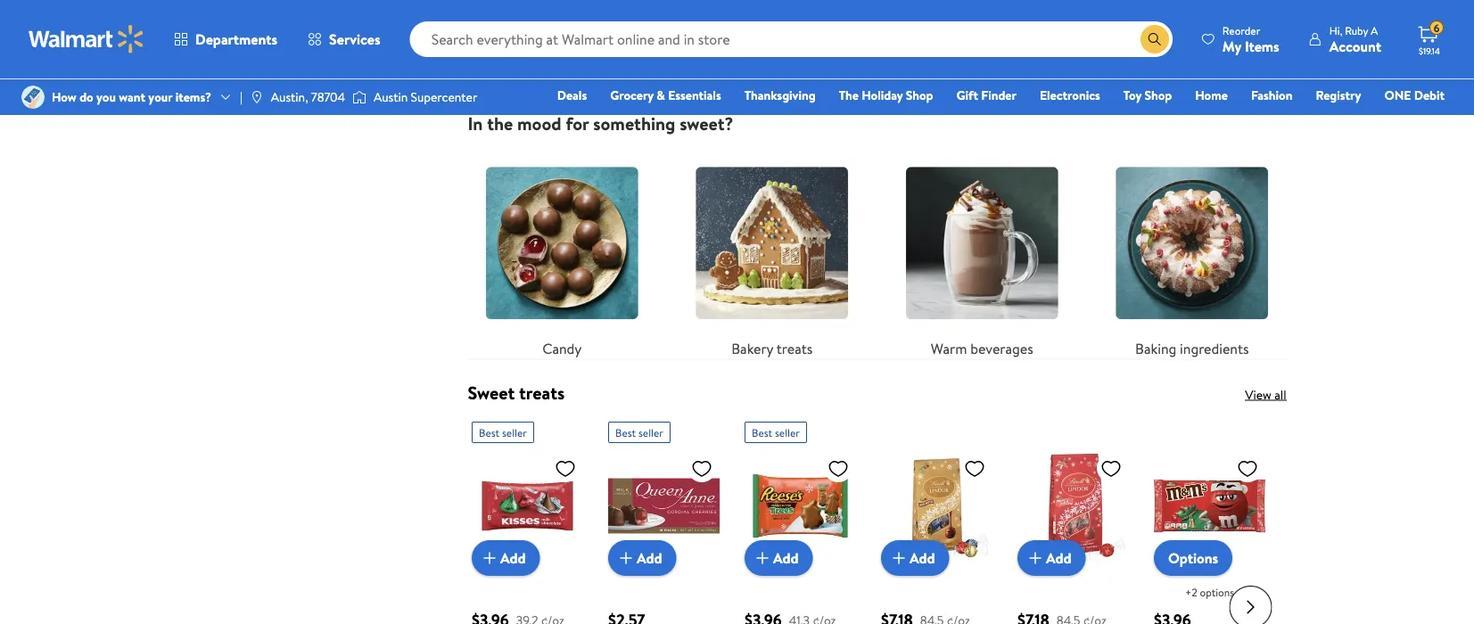 Task type: describe. For each thing, give the bounding box(es) containing it.
want
[[119, 88, 145, 106]]

add button for reese's milk chocolate peanut butter snack size trees christmas candy, bag 9.6 oz image
[[744, 540, 812, 576]]

sweet
[[468, 380, 515, 405]]

pickup up 'thanksgiving' 'link'
[[748, 58, 779, 73]]

ruby
[[1345, 23, 1368, 38]]

registry link
[[1308, 86, 1369, 105]]

grocery & essentials link
[[602, 86, 729, 105]]

hershey's kisses milk chocolate christmas candy, bag 10.1 oz image
[[471, 450, 583, 561]]

reese's milk chocolate peanut butter snack size trees christmas candy, bag 9.6 oz image
[[744, 450, 856, 561]]

add to cart image for lindt lindor assorted chocolate candy truffles, 8.5 oz. bag image
[[888, 547, 909, 569]]

options
[[1199, 584, 1234, 599]]

delivery for 423
[[516, 38, 555, 53]]

product group containing 423
[[471, 0, 583, 83]]

account
[[1329, 36, 1381, 56]]

toy shop link
[[1115, 86, 1180, 105]]

the
[[487, 111, 513, 136]]

one debit link
[[1376, 86, 1453, 105]]

bakery treats
[[731, 338, 813, 358]]

candy
[[542, 338, 582, 358]]

m&m's christmas milk chocolate candy bag - 10 oz image
[[1153, 450, 1265, 561]]

walmart image
[[29, 25, 144, 54]]

grocery
[[610, 86, 654, 104]]

gift
[[956, 86, 978, 104]]

add button for hershey's kisses milk chocolate christmas candy, bag 10.1 oz "image"
[[471, 540, 540, 576]]

product group containing 185
[[1017, 0, 1129, 83]]

thanksgiving link
[[736, 86, 824, 105]]

one debit walmart+
[[1384, 86, 1445, 129]]

seller for hershey's kisses milk chocolate christmas candy, bag 10.1 oz "image"
[[502, 425, 526, 440]]

the holiday shop link
[[831, 86, 941, 105]]

items
[[1245, 36, 1279, 56]]

electronics
[[1040, 86, 1100, 104]]

items?
[[175, 88, 211, 106]]

sweet?
[[680, 111, 734, 136]]

Search search field
[[410, 21, 1173, 57]]

 image for austin, 78704
[[250, 90, 264, 104]]

for
[[566, 111, 589, 136]]

seller for reese's milk chocolate peanut butter snack size trees christmas candy, bag 9.6 oz image
[[774, 425, 799, 440]]

best for queen anne milk chocolate cordial cherries, 6.6 oz box, 10 pieces image
[[615, 425, 635, 440]]

fashion
[[1251, 86, 1292, 104]]

add to favorites list, lindt lindor holiday milk chocolate candy truffles, 8.5 oz. bag image
[[1100, 457, 1121, 479]]

warm beverages link
[[888, 149, 1076, 359]]

electronics link
[[1032, 86, 1108, 105]]

add to cart image for reese's milk chocolate peanut butter snack size trees christmas candy, bag 9.6 oz image
[[751, 547, 773, 569]]

walmart+ link
[[1383, 111, 1453, 130]]

warm beverages
[[931, 338, 1033, 358]]

product group containing pickup
[[744, 0, 856, 83]]

product group containing 50
[[881, 0, 992, 83]]

a
[[1371, 23, 1378, 38]]

you
[[96, 88, 116, 106]]

lindt lindor assorted chocolate candy truffles, 8.5 oz. bag image
[[881, 450, 992, 561]]

view all link
[[1245, 386, 1286, 403]]

delivery for 50
[[926, 42, 964, 57]]

add to cart image for queen anne milk chocolate cordial cherries, 6.6 oz box, 10 pieces image
[[615, 547, 636, 569]]

best for reese's milk chocolate peanut butter snack size trees christmas candy, bag 9.6 oz image
[[751, 425, 772, 440]]

342
[[665, 9, 683, 24]]

add for reese's milk chocolate peanut butter snack size trees christmas candy, bag 9.6 oz image
[[773, 548, 798, 567]]

services button
[[293, 18, 396, 61]]

pickup for 423
[[475, 38, 506, 53]]

sweet treats
[[468, 380, 565, 405]]

ingredients
[[1180, 338, 1249, 358]]

deals
[[557, 86, 587, 104]]

185
[[1074, 13, 1089, 28]]

add to favorites list, lindt lindor assorted chocolate candy truffles, 8.5 oz. bag image
[[964, 457, 985, 479]]

delivery for 185
[[1062, 42, 1101, 57]]

baking ingredients
[[1135, 338, 1249, 358]]

all
[[1274, 386, 1286, 403]]

 image for how do you want your items?
[[21, 86, 45, 109]]

finder
[[981, 86, 1017, 104]]

the
[[839, 86, 859, 104]]

add to cart image for hershey's kisses milk chocolate christmas candy, bag 10.1 oz "image"
[[478, 547, 500, 569]]

view
[[1245, 386, 1271, 403]]

registry
[[1316, 86, 1361, 104]]

$19.14
[[1419, 45, 1440, 57]]

add for hershey's kisses milk chocolate christmas candy, bag 10.1 oz "image"
[[500, 548, 525, 567]]

add to favorites list, queen anne milk chocolate cordial cherries, 6.6 oz box, 10 pieces image
[[691, 457, 712, 479]]



Task type: locate. For each thing, give the bounding box(es) containing it.
add for queen anne milk chocolate cordial cherries, 6.6 oz box, 10 pieces image
[[636, 548, 662, 567]]

0 horizontal spatial add to cart image
[[615, 547, 636, 569]]

1 vertical spatial treats
[[519, 380, 565, 405]]

add for lindt lindor assorted chocolate candy truffles, 8.5 oz. bag image
[[909, 548, 935, 567]]

gift finder
[[956, 86, 1017, 104]]

 image
[[352, 88, 366, 106]]

 image right |
[[250, 90, 264, 104]]

2 add to cart image from the left
[[751, 547, 773, 569]]

in the mood for something sweet?
[[468, 111, 734, 136]]

0 horizontal spatial treats
[[519, 380, 565, 405]]

delivery left items
[[1199, 22, 1237, 37]]

austin, 78704
[[271, 88, 345, 106]]

austin
[[374, 88, 408, 106]]

your
[[148, 88, 172, 106]]

0 vertical spatial treats
[[777, 338, 813, 358]]

one
[[1384, 86, 1411, 104]]

gift finder link
[[948, 86, 1025, 105]]

6
[[1434, 20, 1440, 35]]

queen anne milk chocolate cordial cherries, 6.6 oz box, 10 pieces image
[[608, 450, 719, 561]]

search icon image
[[1148, 32, 1162, 46]]

how
[[52, 88, 77, 106]]

78704
[[311, 88, 345, 106]]

3 add button from the left
[[744, 540, 812, 576]]

pickup up the supercenter
[[475, 38, 506, 53]]

supercenter
[[411, 88, 477, 106]]

essentials
[[668, 86, 721, 104]]

1 horizontal spatial add to cart image
[[888, 547, 909, 569]]

pickup for 342
[[611, 38, 642, 53]]

1 add to cart image from the left
[[615, 547, 636, 569]]

best down sweet on the bottom of page
[[478, 425, 499, 440]]

0 horizontal spatial seller
[[502, 425, 526, 440]]

1 shop from the left
[[906, 86, 933, 104]]

seller down sweet treats
[[502, 425, 526, 440]]

423
[[528, 9, 546, 24]]

austin,
[[271, 88, 308, 106]]

best seller up reese's milk chocolate peanut butter snack size trees christmas candy, bag 9.6 oz image
[[751, 425, 799, 440]]

0 horizontal spatial best seller
[[478, 425, 526, 440]]

add
[[500, 548, 525, 567], [636, 548, 662, 567], [773, 548, 798, 567], [909, 548, 935, 567], [1046, 548, 1071, 567]]

departments
[[195, 29, 277, 49]]

0 horizontal spatial best
[[478, 425, 499, 440]]

treats right bakery
[[777, 338, 813, 358]]

5 add from the left
[[1046, 548, 1071, 567]]

home
[[1195, 86, 1228, 104]]

best up queen anne milk chocolate cordial cherries, 6.6 oz box, 10 pieces image
[[615, 425, 635, 440]]

something
[[593, 111, 675, 136]]

treats down the candy
[[519, 380, 565, 405]]

add to favorites list, m&m's christmas milk chocolate candy bag - 10 oz image
[[1236, 457, 1258, 479]]

seller up reese's milk chocolate peanut butter snack size trees christmas candy, bag 9.6 oz image
[[774, 425, 799, 440]]

1 add from the left
[[500, 548, 525, 567]]

toy
[[1123, 86, 1142, 104]]

product group
[[471, 0, 583, 83], [608, 0, 719, 83], [744, 0, 856, 83], [881, 0, 992, 83], [1017, 0, 1129, 83], [471, 414, 583, 624], [608, 414, 719, 624], [744, 414, 856, 624], [881, 414, 992, 624], [1017, 414, 1129, 624], [1153, 414, 1265, 624]]

departments button
[[159, 18, 293, 61]]

3 add to cart image from the left
[[1024, 547, 1046, 569]]

delivery for 342
[[653, 38, 692, 53]]

delivery down search search box at the top
[[789, 58, 828, 73]]

shop
[[906, 86, 933, 104], [1145, 86, 1172, 104]]

toy shop
[[1123, 86, 1172, 104]]

reorder my items
[[1222, 23, 1279, 56]]

best seller for queen anne milk chocolate cordial cherries, 6.6 oz box, 10 pieces image
[[615, 425, 663, 440]]

add button for the lindt lindor holiday milk chocolate candy truffles, 8.5 oz. bag image
[[1017, 540, 1085, 576]]

4 add button from the left
[[881, 540, 949, 576]]

add button for queen anne milk chocolate cordial cherries, 6.6 oz box, 10 pieces image
[[608, 540, 676, 576]]

product group containing options
[[1153, 414, 1265, 624]]

list
[[457, 135, 1297, 359]]

1 add button from the left
[[471, 540, 540, 576]]

2 add from the left
[[636, 548, 662, 567]]

delivery down "50"
[[926, 42, 964, 57]]

lindt lindor holiday milk chocolate candy truffles, 8.5 oz. bag image
[[1017, 450, 1129, 561]]

2 add to cart image from the left
[[888, 547, 909, 569]]

2 best seller from the left
[[615, 425, 663, 440]]

pickup left my at top
[[1157, 22, 1188, 37]]

best seller for reese's milk chocolate peanut butter snack size trees christmas candy, bag 9.6 oz image
[[751, 425, 799, 440]]

0 horizontal spatial add to cart image
[[478, 547, 500, 569]]

3 best from the left
[[751, 425, 772, 440]]

|
[[240, 88, 242, 106]]

&
[[657, 86, 665, 104]]

thanksgiving
[[744, 86, 816, 104]]

0 horizontal spatial shop
[[906, 86, 933, 104]]

add button
[[471, 540, 540, 576], [608, 540, 676, 576], [744, 540, 812, 576], [881, 540, 949, 576], [1017, 540, 1085, 576]]

add button for lindt lindor assorted chocolate candy truffles, 8.5 oz. bag image
[[881, 540, 949, 576]]

warm
[[931, 338, 967, 358]]

fashion link
[[1243, 86, 1301, 105]]

pickup up electronics link
[[1021, 42, 1051, 57]]

home link
[[1187, 86, 1236, 105]]

4 add from the left
[[909, 548, 935, 567]]

candy link
[[468, 149, 656, 359]]

1 horizontal spatial treats
[[777, 338, 813, 358]]

 image left how
[[21, 86, 45, 109]]

add to cart image
[[615, 547, 636, 569], [888, 547, 909, 569]]

1 seller from the left
[[502, 425, 526, 440]]

 image
[[21, 86, 45, 109], [250, 90, 264, 104]]

2 add button from the left
[[608, 540, 676, 576]]

seller
[[502, 425, 526, 440], [638, 425, 663, 440], [774, 425, 799, 440]]

1 best seller from the left
[[478, 425, 526, 440]]

holiday
[[862, 86, 903, 104]]

mood
[[517, 111, 562, 136]]

treats for sweet treats
[[519, 380, 565, 405]]

1 horizontal spatial best
[[615, 425, 635, 440]]

2 horizontal spatial seller
[[774, 425, 799, 440]]

2 best from the left
[[615, 425, 635, 440]]

1 horizontal spatial add to cart image
[[751, 547, 773, 569]]

2 horizontal spatial best
[[751, 425, 772, 440]]

1 horizontal spatial seller
[[638, 425, 663, 440]]

3 seller from the left
[[774, 425, 799, 440]]

pickup up grocery
[[611, 38, 642, 53]]

list containing candy
[[457, 135, 1297, 359]]

best seller down sweet on the bottom of page
[[478, 425, 526, 440]]

options link
[[1153, 540, 1232, 576]]

best up reese's milk chocolate peanut butter snack size trees christmas candy, bag 9.6 oz image
[[751, 425, 772, 440]]

pickup up the holiday shop
[[884, 42, 915, 57]]

2 shop from the left
[[1145, 86, 1172, 104]]

best for hershey's kisses milk chocolate christmas candy, bag 10.1 oz "image"
[[478, 425, 499, 440]]

seller for queen anne milk chocolate cordial cherries, 6.6 oz box, 10 pieces image
[[638, 425, 663, 440]]

my
[[1222, 36, 1241, 56]]

delivery down 423
[[516, 38, 555, 53]]

debit
[[1414, 86, 1445, 104]]

shop right "holiday"
[[906, 86, 933, 104]]

grocery & essentials
[[610, 86, 721, 104]]

add to cart image
[[478, 547, 500, 569], [751, 547, 773, 569], [1024, 547, 1046, 569]]

best seller up queen anne milk chocolate cordial cherries, 6.6 oz box, 10 pieces image
[[615, 425, 663, 440]]

services
[[329, 29, 380, 49]]

1 best from the left
[[478, 425, 499, 440]]

hi, ruby a account
[[1329, 23, 1381, 56]]

seller up queen anne milk chocolate cordial cherries, 6.6 oz box, 10 pieces image
[[638, 425, 663, 440]]

baking ingredients link
[[1098, 149, 1286, 359]]

walmart+
[[1391, 111, 1445, 129]]

add to favorites list, hershey's kisses milk chocolate christmas candy, bag 10.1 oz image
[[554, 457, 576, 479]]

add for the lindt lindor holiday milk chocolate candy truffles, 8.5 oz. bag image
[[1046, 548, 1071, 567]]

delivery
[[1199, 22, 1237, 37], [516, 38, 555, 53], [653, 38, 692, 53], [926, 42, 964, 57], [1062, 42, 1101, 57], [789, 58, 828, 73]]

reorder
[[1222, 23, 1260, 38]]

+2
[[1185, 584, 1197, 599]]

1 horizontal spatial best seller
[[615, 425, 663, 440]]

beverages
[[970, 338, 1033, 358]]

deals link
[[549, 86, 595, 105]]

product group containing 342
[[608, 0, 719, 83]]

do
[[80, 88, 93, 106]]

2 seller from the left
[[638, 425, 663, 440]]

add to cart image for the lindt lindor holiday milk chocolate candy truffles, 8.5 oz. bag image
[[1024, 547, 1046, 569]]

add to favorites list, reese's milk chocolate peanut butter snack size trees christmas candy, bag 9.6 oz image
[[827, 457, 848, 479]]

5 add button from the left
[[1017, 540, 1085, 576]]

Walmart Site-Wide search field
[[410, 21, 1173, 57]]

treats for bakery treats
[[777, 338, 813, 358]]

treats
[[777, 338, 813, 358], [519, 380, 565, 405]]

1 horizontal spatial shop
[[1145, 86, 1172, 104]]

+2 options
[[1185, 584, 1234, 599]]

best
[[478, 425, 499, 440], [615, 425, 635, 440], [751, 425, 772, 440]]

options
[[1168, 548, 1218, 568]]

how do you want your items?
[[52, 88, 211, 106]]

view all
[[1245, 386, 1286, 403]]

best seller
[[478, 425, 526, 440], [615, 425, 663, 440], [751, 425, 799, 440]]

1 add to cart image from the left
[[478, 547, 500, 569]]

best seller for hershey's kisses milk chocolate christmas candy, bag 10.1 oz "image"
[[478, 425, 526, 440]]

baking
[[1135, 338, 1176, 358]]

0 horizontal spatial  image
[[21, 86, 45, 109]]

austin supercenter
[[374, 88, 477, 106]]

delivery down the 342
[[653, 38, 692, 53]]

pickup for 185
[[1021, 42, 1051, 57]]

in
[[468, 111, 483, 136]]

hi,
[[1329, 23, 1342, 38]]

2 horizontal spatial add to cart image
[[1024, 547, 1046, 569]]

1 horizontal spatial  image
[[250, 90, 264, 104]]

3 add from the left
[[773, 548, 798, 567]]

bakery treats link
[[678, 149, 866, 359]]

the holiday shop
[[839, 86, 933, 104]]

bakery
[[731, 338, 773, 358]]

shop right toy
[[1145, 86, 1172, 104]]

3 best seller from the left
[[751, 425, 799, 440]]

pickup for 50
[[884, 42, 915, 57]]

next slide for product carousel list image
[[1229, 586, 1272, 624]]

2 horizontal spatial best seller
[[751, 425, 799, 440]]

delivery down 185 on the right of page
[[1062, 42, 1101, 57]]

treats inside list
[[777, 338, 813, 358]]

50
[[938, 13, 950, 28]]



Task type: vqa. For each thing, say whether or not it's contained in the screenshot.
Austin,
yes



